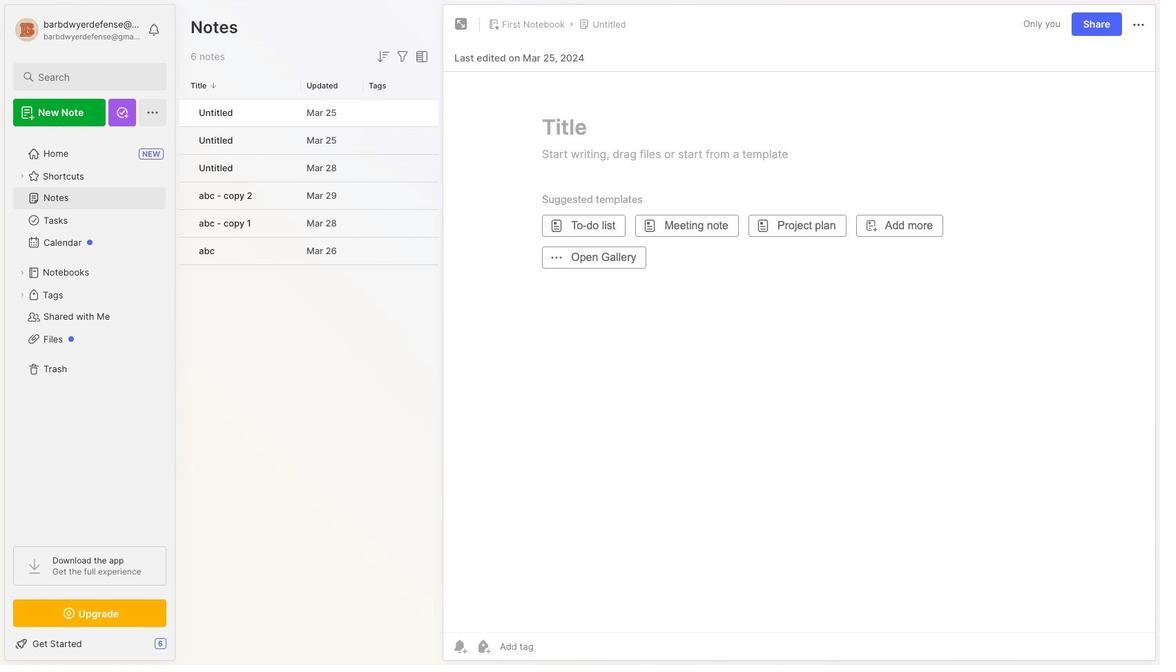 Task type: locate. For each thing, give the bounding box(es) containing it.
add a reminder image
[[452, 638, 468, 655]]

expand note image
[[453, 16, 470, 32]]

tree
[[5, 135, 175, 534]]

cell
[[180, 99, 191, 126], [180, 127, 191, 154], [180, 155, 191, 182], [180, 182, 191, 209], [180, 210, 191, 237], [180, 238, 191, 265]]

Help and Learning task checklist field
[[5, 633, 175, 655]]

none search field inside main element
[[38, 68, 154, 85]]

add tag image
[[475, 638, 492, 655]]

Sort options field
[[375, 48, 392, 65]]

3 cell from the top
[[180, 155, 191, 182]]

main element
[[0, 0, 180, 665]]

Search text field
[[38, 70, 154, 84]]

expand tags image
[[18, 291, 26, 299]]

row group
[[180, 99, 439, 266]]

None search field
[[38, 68, 154, 85]]



Task type: describe. For each thing, give the bounding box(es) containing it.
Note Editor text field
[[443, 71, 1156, 632]]

View options field
[[411, 48, 430, 65]]

Add tag field
[[499, 640, 603, 653]]

more actions image
[[1131, 16, 1147, 33]]

click to collapse image
[[174, 640, 185, 656]]

add filters image
[[394, 48, 411, 65]]

Add filters field
[[394, 48, 411, 65]]

5 cell from the top
[[180, 210, 191, 237]]

More actions field
[[1131, 15, 1147, 33]]

2 cell from the top
[[180, 127, 191, 154]]

expand notebooks image
[[18, 269, 26, 277]]

1 cell from the top
[[180, 99, 191, 126]]

Account field
[[13, 16, 141, 44]]

4 cell from the top
[[180, 182, 191, 209]]

tree inside main element
[[5, 135, 175, 534]]

note window element
[[443, 4, 1156, 664]]

6 cell from the top
[[180, 238, 191, 265]]



Task type: vqa. For each thing, say whether or not it's contained in the screenshot.
Tasks
no



